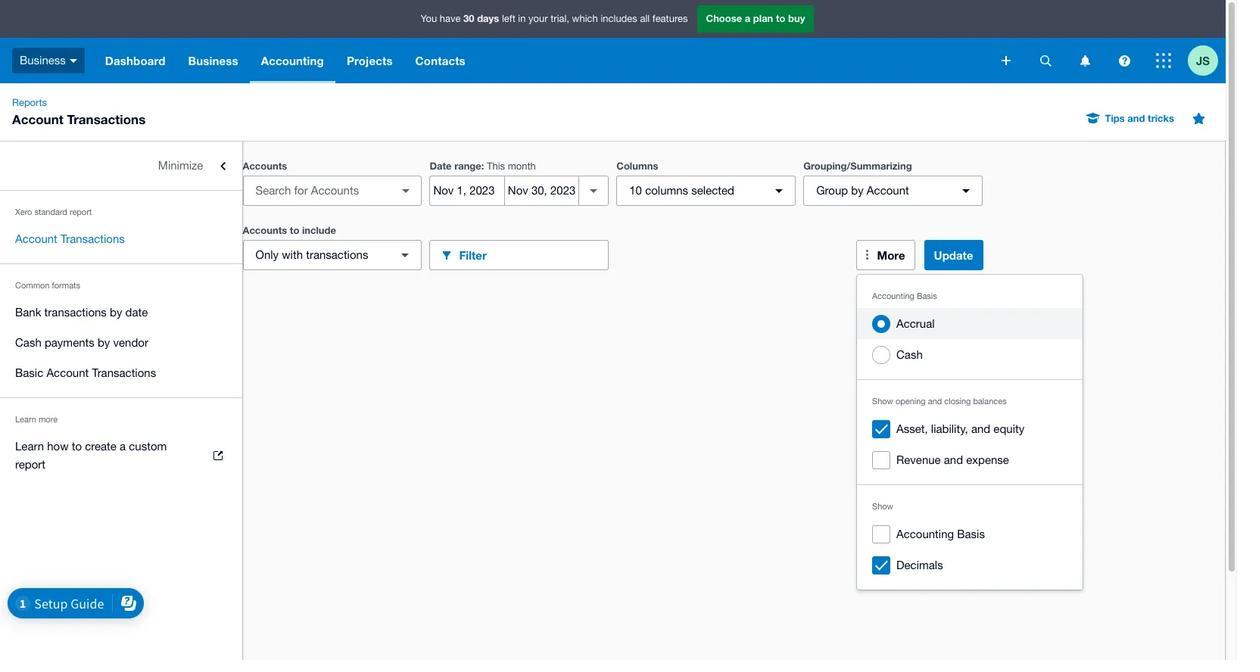Task type: vqa. For each thing, say whether or not it's contained in the screenshot.
empty
no



Task type: describe. For each thing, give the bounding box(es) containing it.
1 horizontal spatial to
[[290, 224, 299, 236]]

selected
[[691, 184, 734, 197]]

basic
[[15, 366, 43, 379]]

how
[[47, 440, 69, 453]]

left
[[502, 13, 515, 24]]

tips and tricks button
[[1078, 106, 1183, 130]]

revenue and expense button
[[857, 444, 1083, 475]]

transactions inside bank transactions by date 'link'
[[44, 306, 107, 319]]

in
[[518, 13, 526, 24]]

xero
[[15, 207, 32, 217]]

accounting button
[[250, 38, 335, 83]]

which
[[572, 13, 598, 24]]

payments
[[45, 336, 94, 349]]

grouping/summarizing
[[803, 160, 912, 172]]

with
[[282, 248, 303, 261]]

contacts button
[[404, 38, 477, 83]]

tips and tricks
[[1105, 112, 1174, 124]]

features
[[652, 13, 688, 24]]

list of convenience dates image
[[579, 176, 609, 206]]

asset, liability, and equity
[[896, 422, 1025, 435]]

10 columns selected
[[629, 184, 734, 197]]

1 svg image from the left
[[1080, 55, 1090, 66]]

account transactions link
[[0, 224, 242, 254]]

all
[[640, 13, 650, 24]]

business inside popup button
[[20, 54, 66, 66]]

tricks
[[1148, 112, 1174, 124]]

js button
[[1188, 38, 1226, 83]]

plan
[[753, 12, 773, 24]]

you have 30 days left in your trial, which includes all features
[[421, 12, 688, 24]]

choose
[[706, 12, 742, 24]]

asset,
[[896, 422, 928, 435]]

accounts for accounts
[[243, 160, 287, 172]]

accounts for accounts to include
[[243, 224, 287, 236]]

decimals button
[[857, 550, 1083, 581]]

basic account transactions link
[[0, 358, 242, 388]]

minimize button
[[0, 151, 242, 181]]

transactions for reports account transactions
[[67, 111, 146, 127]]

by inside group by account popup button
[[851, 184, 864, 197]]

to inside learn how to create a custom report
[[72, 440, 82, 453]]

days
[[477, 12, 499, 24]]

accounting basis inside button
[[896, 528, 985, 541]]

show opening and closing balances
[[872, 397, 1007, 406]]

group by account
[[816, 184, 909, 197]]

business button
[[177, 38, 250, 83]]

accounting inside accounting basis button
[[896, 528, 954, 541]]

only with transactions button
[[243, 240, 422, 270]]

dashboard
[[105, 54, 165, 67]]

js
[[1196, 53, 1210, 67]]

Select start date field
[[430, 176, 504, 205]]

trial,
[[551, 13, 569, 24]]

contacts
[[415, 54, 465, 67]]

update
[[934, 248, 973, 262]]

cash for cash
[[896, 348, 923, 361]]

minimize
[[158, 159, 203, 172]]

:
[[481, 160, 484, 172]]

1 vertical spatial accounting
[[872, 291, 914, 301]]

date range : this month
[[430, 160, 536, 172]]

reports account transactions
[[12, 97, 146, 127]]

xero standard report
[[15, 207, 92, 217]]

learn for learn more
[[15, 415, 36, 424]]

only with transactions
[[256, 248, 368, 261]]

list box containing accrual
[[857, 275, 1083, 590]]

group containing accrual
[[857, 275, 1083, 590]]

projects
[[347, 54, 393, 67]]

cash button
[[857, 339, 1083, 370]]

by for vendor
[[98, 336, 110, 349]]

0 vertical spatial accounting basis
[[872, 291, 937, 301]]

your
[[529, 13, 548, 24]]

revenue
[[896, 454, 941, 466]]

group
[[816, 184, 848, 197]]

buy
[[788, 12, 805, 24]]

more button
[[856, 240, 915, 270]]

show for show
[[872, 502, 893, 511]]

navigation inside banner
[[94, 38, 991, 83]]

10
[[629, 184, 642, 197]]

Select end date field
[[505, 176, 579, 205]]

more
[[39, 415, 58, 424]]

filter button
[[430, 240, 609, 270]]

and inside button
[[1128, 112, 1145, 124]]

filter
[[459, 248, 487, 262]]

you
[[421, 13, 437, 24]]

business button
[[0, 38, 94, 83]]

more
[[877, 248, 905, 262]]

equity
[[994, 422, 1025, 435]]



Task type: locate. For each thing, give the bounding box(es) containing it.
transactions down include
[[306, 248, 368, 261]]

navigation
[[94, 38, 991, 83]]

transactions down cash payments by vendor link
[[92, 366, 156, 379]]

accounting basis up decimals
[[896, 528, 985, 541]]

2 accounts from the top
[[243, 224, 287, 236]]

remove from favorites image
[[1183, 103, 1214, 133]]

account down grouping/summarizing
[[867, 184, 909, 197]]

accrual button
[[857, 308, 1083, 339]]

have
[[440, 13, 461, 24]]

this
[[487, 161, 505, 172]]

1 horizontal spatial basis
[[957, 528, 985, 541]]

by for date
[[110, 306, 122, 319]]

common formats
[[15, 281, 80, 290]]

and left equity
[[971, 422, 990, 435]]

to
[[776, 12, 785, 24], [290, 224, 299, 236], [72, 440, 82, 453]]

2 vertical spatial by
[[98, 336, 110, 349]]

navigation containing dashboard
[[94, 38, 991, 83]]

common
[[15, 281, 50, 290]]

cash down bank in the top of the page
[[15, 336, 41, 349]]

cash payments by vendor
[[15, 336, 148, 349]]

0 vertical spatial transactions
[[306, 248, 368, 261]]

bank
[[15, 306, 41, 319]]

2 horizontal spatial to
[[776, 12, 785, 24]]

banner
[[0, 0, 1226, 83]]

1 vertical spatial show
[[872, 502, 893, 511]]

1 vertical spatial a
[[120, 440, 126, 453]]

formats
[[52, 281, 80, 290]]

update button
[[924, 240, 983, 270]]

cash for cash payments by vendor
[[15, 336, 41, 349]]

list box
[[857, 275, 1083, 590]]

1 vertical spatial transactions
[[44, 306, 107, 319]]

choose a plan to buy
[[706, 12, 805, 24]]

a inside learn how to create a custom report
[[120, 440, 126, 453]]

transactions up minimize button
[[67, 111, 146, 127]]

closing
[[944, 397, 971, 406]]

accounts up only on the top of the page
[[243, 224, 287, 236]]

1 vertical spatial by
[[110, 306, 122, 319]]

svg image inside business popup button
[[70, 59, 77, 63]]

by inside bank transactions by date 'link'
[[110, 306, 122, 319]]

business inside dropdown button
[[188, 54, 238, 67]]

transactions inside only with transactions "popup button"
[[306, 248, 368, 261]]

0 horizontal spatial cash
[[15, 336, 41, 349]]

decimals
[[896, 559, 943, 572]]

report inside learn how to create a custom report
[[15, 458, 45, 471]]

show
[[872, 397, 893, 406], [872, 502, 893, 511]]

1 horizontal spatial transactions
[[306, 248, 368, 261]]

projects button
[[335, 38, 404, 83]]

account down 'reports' link
[[12, 111, 63, 127]]

Search for Accounts text field
[[243, 176, 394, 205]]

business
[[20, 54, 66, 66], [188, 54, 238, 67]]

reports
[[12, 97, 47, 108]]

create
[[85, 440, 117, 453]]

1 vertical spatial accounting basis
[[896, 528, 985, 541]]

date
[[430, 160, 452, 172]]

account down payments
[[46, 366, 89, 379]]

bank transactions by date
[[15, 306, 148, 319]]

report up account transactions
[[70, 207, 92, 217]]

open image
[[391, 176, 421, 206]]

0 vertical spatial transactions
[[67, 111, 146, 127]]

transactions for basic account transactions
[[92, 366, 156, 379]]

columns
[[645, 184, 688, 197]]

by left date
[[110, 306, 122, 319]]

balances
[[973, 397, 1007, 406]]

a left plan
[[745, 12, 750, 24]]

1 vertical spatial to
[[290, 224, 299, 236]]

transactions
[[306, 248, 368, 261], [44, 306, 107, 319]]

basis up decimals button
[[957, 528, 985, 541]]

1 horizontal spatial report
[[70, 207, 92, 217]]

group by account button
[[803, 176, 983, 206]]

and right tips
[[1128, 112, 1145, 124]]

and
[[1128, 112, 1145, 124], [928, 397, 942, 406], [971, 422, 990, 435], [944, 454, 963, 466]]

by left vendor on the left of the page
[[98, 336, 110, 349]]

2 vertical spatial accounting
[[896, 528, 954, 541]]

by
[[851, 184, 864, 197], [110, 306, 122, 319], [98, 336, 110, 349]]

svg image
[[1080, 55, 1090, 66], [1119, 55, 1130, 66]]

to left include
[[290, 224, 299, 236]]

accounting basis up accrual at the right of the page
[[872, 291, 937, 301]]

expense
[[966, 454, 1009, 466]]

1 learn from the top
[[15, 415, 36, 424]]

0 horizontal spatial a
[[120, 440, 126, 453]]

1 show from the top
[[872, 397, 893, 406]]

0 horizontal spatial transactions
[[44, 306, 107, 319]]

accounting
[[261, 54, 324, 67], [872, 291, 914, 301], [896, 528, 954, 541]]

1 vertical spatial learn
[[15, 440, 44, 453]]

basis
[[917, 291, 937, 301], [957, 528, 985, 541]]

date
[[125, 306, 148, 319]]

30
[[463, 12, 474, 24]]

by down grouping/summarizing
[[851, 184, 864, 197]]

0 vertical spatial show
[[872, 397, 893, 406]]

1 horizontal spatial a
[[745, 12, 750, 24]]

1 horizontal spatial business
[[188, 54, 238, 67]]

accounts to include
[[243, 224, 336, 236]]

basic account transactions
[[15, 366, 156, 379]]

2 vertical spatial to
[[72, 440, 82, 453]]

1 vertical spatial basis
[[957, 528, 985, 541]]

transactions
[[67, 111, 146, 127], [61, 232, 125, 245], [92, 366, 156, 379]]

0 vertical spatial report
[[70, 207, 92, 217]]

and left closing
[[928, 397, 942, 406]]

cash down accrual at the right of the page
[[896, 348, 923, 361]]

accrual
[[896, 317, 935, 330]]

group
[[857, 275, 1083, 590]]

dashboard link
[[94, 38, 177, 83]]

revenue and expense
[[896, 454, 1009, 466]]

learn for learn how to create a custom report
[[15, 440, 44, 453]]

transactions down formats
[[44, 306, 107, 319]]

include
[[302, 224, 336, 236]]

0 vertical spatial to
[[776, 12, 785, 24]]

0 horizontal spatial svg image
[[1080, 55, 1090, 66]]

liability,
[[931, 422, 968, 435]]

learn how to create a custom report
[[15, 440, 167, 471]]

0 vertical spatial accounts
[[243, 160, 287, 172]]

account inside reports account transactions
[[12, 111, 63, 127]]

report
[[70, 207, 92, 217], [15, 458, 45, 471]]

standard
[[34, 207, 67, 217]]

asset, liability, and equity button
[[857, 413, 1083, 444]]

bank transactions by date link
[[0, 298, 242, 328]]

a right create
[[120, 440, 126, 453]]

cash inside 'button'
[[896, 348, 923, 361]]

learn inside learn how to create a custom report
[[15, 440, 44, 453]]

range
[[454, 160, 481, 172]]

transactions inside reports account transactions
[[67, 111, 146, 127]]

to left the buy
[[776, 12, 785, 24]]

basis inside button
[[957, 528, 985, 541]]

2 show from the top
[[872, 502, 893, 511]]

0 horizontal spatial basis
[[917, 291, 937, 301]]

month
[[508, 161, 536, 172]]

accounting basis button
[[857, 519, 1083, 550]]

1 horizontal spatial cash
[[896, 348, 923, 361]]

custom
[[129, 440, 167, 453]]

account transactions
[[15, 232, 125, 245]]

report down learn more
[[15, 458, 45, 471]]

and down liability,
[[944, 454, 963, 466]]

2 svg image from the left
[[1119, 55, 1130, 66]]

0 vertical spatial by
[[851, 184, 864, 197]]

basis up accrual at the right of the page
[[917, 291, 937, 301]]

by inside cash payments by vendor link
[[98, 336, 110, 349]]

learn down learn more
[[15, 440, 44, 453]]

accounts up search for accounts text field
[[243, 160, 287, 172]]

accounting basis
[[872, 291, 937, 301], [896, 528, 985, 541]]

learn more
[[15, 415, 58, 424]]

account inside popup button
[[867, 184, 909, 197]]

transactions down xero standard report
[[61, 232, 125, 245]]

0 vertical spatial a
[[745, 12, 750, 24]]

opening
[[896, 397, 926, 406]]

accounting inside accounting dropdown button
[[261, 54, 324, 67]]

1 vertical spatial report
[[15, 458, 45, 471]]

0 horizontal spatial business
[[20, 54, 66, 66]]

reports link
[[6, 95, 53, 111]]

1 accounts from the top
[[243, 160, 287, 172]]

None field
[[243, 176, 422, 206]]

0 vertical spatial learn
[[15, 415, 36, 424]]

0 horizontal spatial report
[[15, 458, 45, 471]]

0 vertical spatial basis
[[917, 291, 937, 301]]

banner containing js
[[0, 0, 1226, 83]]

tips
[[1105, 112, 1125, 124]]

svg image
[[1156, 53, 1171, 68], [1040, 55, 1051, 66], [1002, 56, 1011, 65], [70, 59, 77, 63]]

1 vertical spatial transactions
[[61, 232, 125, 245]]

only
[[256, 248, 279, 261]]

1 vertical spatial accounts
[[243, 224, 287, 236]]

to right how
[[72, 440, 82, 453]]

0 vertical spatial accounting
[[261, 54, 324, 67]]

2 learn from the top
[[15, 440, 44, 453]]

cash payments by vendor link
[[0, 328, 242, 358]]

1 horizontal spatial svg image
[[1119, 55, 1130, 66]]

columns
[[616, 160, 658, 172]]

learn left more
[[15, 415, 36, 424]]

show for show opening and closing balances
[[872, 397, 893, 406]]

2 vertical spatial transactions
[[92, 366, 156, 379]]

0 horizontal spatial to
[[72, 440, 82, 453]]

account down xero
[[15, 232, 57, 245]]

vendor
[[113, 336, 148, 349]]



